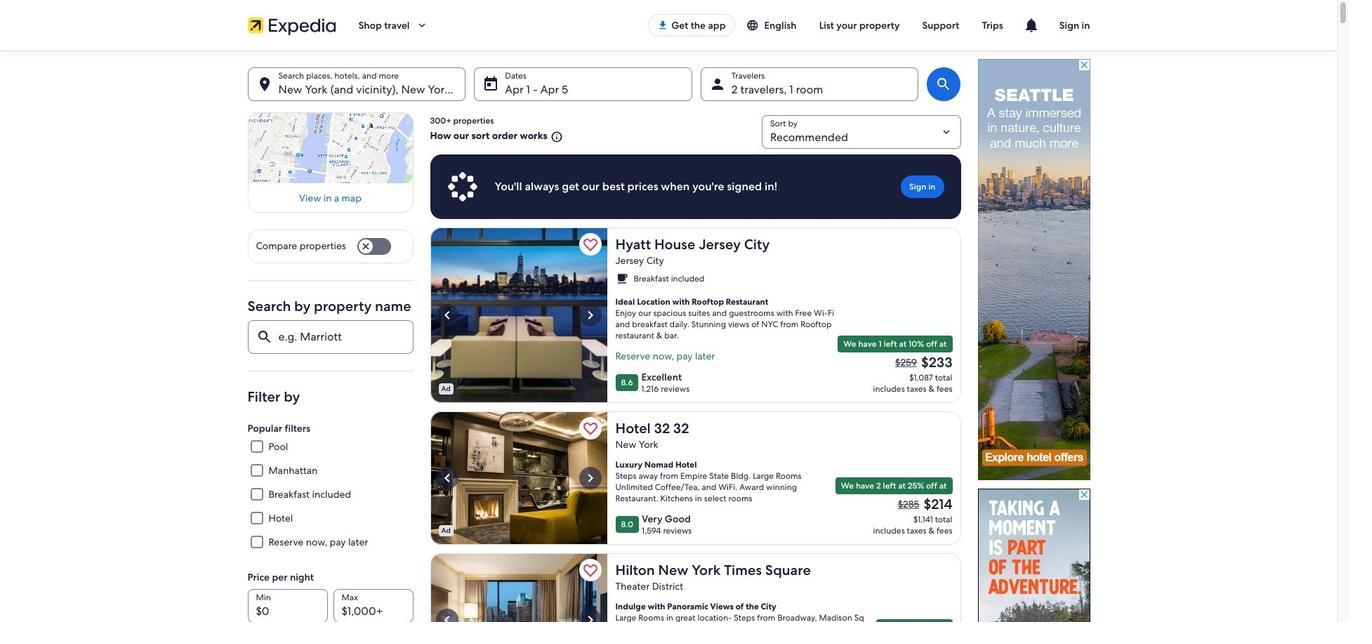 Task type: describe. For each thing, give the bounding box(es) containing it.
show next image for hilton new york times square image
[[582, 612, 599, 622]]

search image
[[936, 76, 953, 93]]

$1,000 and above, Maximum, Price per night text field
[[333, 589, 413, 622]]

download the app button image
[[657, 20, 669, 31]]

show next image for hotel 32 32 image
[[582, 470, 599, 487]]

show next image for hyatt house jersey city image
[[582, 307, 599, 324]]

expedia logo image
[[248, 15, 336, 35]]

show previous image for hotel 32 32 image
[[439, 470, 455, 487]]

room image
[[430, 553, 607, 622]]

show previous image for hilton new york times square image
[[439, 612, 455, 622]]

communication center icon image
[[1023, 17, 1040, 34]]

$0, Minimum, Price per night text field
[[248, 589, 328, 622]]

1 horizontal spatial small image
[[746, 19, 764, 32]]



Task type: locate. For each thing, give the bounding box(es) containing it.
1 vertical spatial small image
[[615, 272, 628, 285]]

static map image image
[[248, 112, 413, 183]]

show previous image for hyatt house jersey city image
[[439, 307, 455, 324]]

small image
[[746, 19, 764, 32], [615, 272, 628, 285]]

trailing image
[[415, 19, 428, 32]]

0 horizontal spatial small image
[[615, 272, 628, 285]]

0 vertical spatial small image
[[746, 19, 764, 32]]

lobby image
[[430, 411, 607, 545]]

small image
[[548, 130, 563, 143]]

bar (on property) image
[[430, 228, 607, 403]]



Task type: vqa. For each thing, say whether or not it's contained in the screenshot.
GET ALERTS IF FLIGHT PRICES DROP
no



